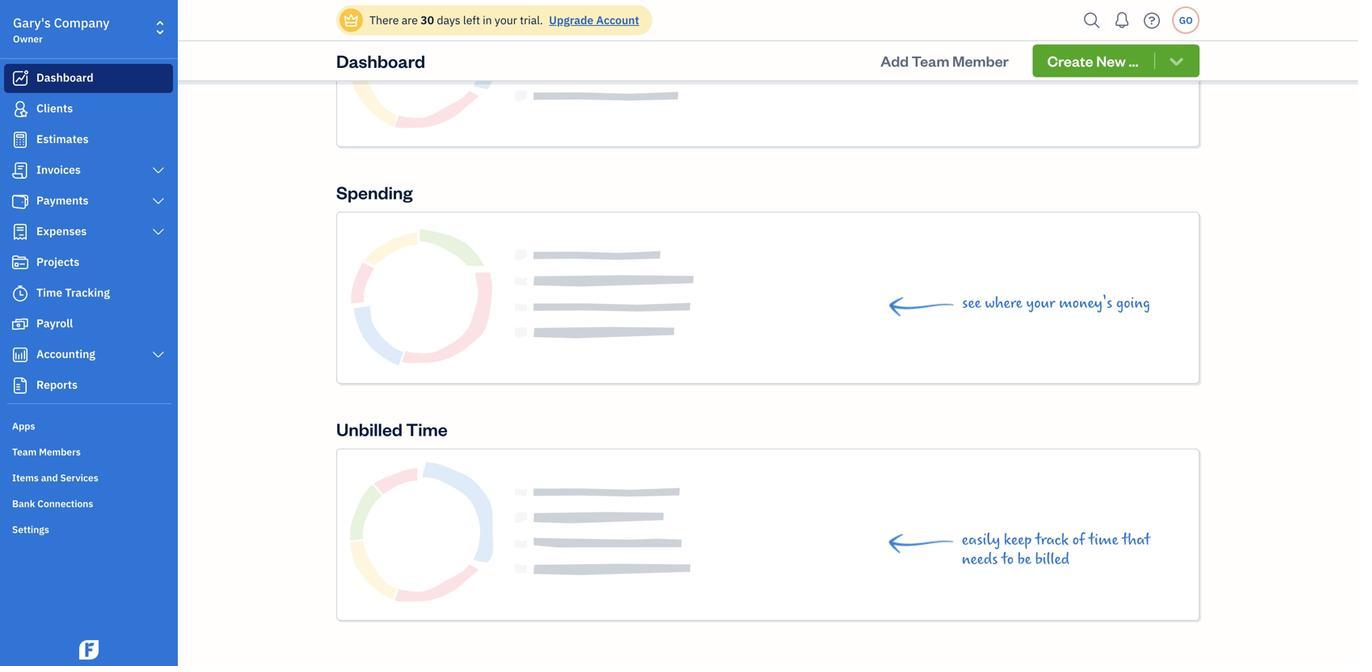 Task type: locate. For each thing, give the bounding box(es) containing it.
0 vertical spatial where
[[937, 57, 974, 75]]

chevron large down image for expenses
[[151, 226, 166, 239]]

chevron large down image inside payments link
[[151, 195, 166, 208]]

money's for coming
[[1011, 57, 1064, 75]]

chevron large down image
[[151, 195, 166, 208], [151, 349, 166, 361]]

money's
[[1011, 57, 1064, 75], [1059, 294, 1113, 312]]

track
[[1036, 531, 1069, 549]]

team down apps
[[12, 446, 37, 458]]

0 horizontal spatial see
[[914, 57, 933, 75]]

0 horizontal spatial team
[[12, 446, 37, 458]]

gary's
[[13, 14, 51, 31]]

team inside button
[[912, 51, 950, 70]]

payroll
[[36, 316, 73, 331]]

dashboard up clients
[[36, 70, 94, 85]]

chevron large down image down payroll link
[[151, 349, 166, 361]]

team
[[912, 51, 950, 70], [12, 446, 37, 458]]

chevron large down image for accounting
[[151, 349, 166, 361]]

apps link
[[4, 413, 173, 437]]

0 horizontal spatial dashboard
[[36, 70, 94, 85]]

0 vertical spatial team
[[912, 51, 950, 70]]

items and services link
[[4, 465, 173, 489]]

money's left going
[[1059, 294, 1113, 312]]

2 vertical spatial your
[[1027, 294, 1055, 312]]

payroll link
[[4, 310, 173, 339]]

unbilled time
[[336, 418, 448, 441]]

bank
[[12, 497, 35, 510]]

0 vertical spatial chevron large down image
[[151, 164, 166, 177]]

1 horizontal spatial team
[[912, 51, 950, 70]]

30
[[421, 13, 434, 27]]

0 vertical spatial chevron large down image
[[151, 195, 166, 208]]

team members
[[12, 446, 81, 458]]

team right the add
[[912, 51, 950, 70]]

chevron large down image up expenses link
[[151, 195, 166, 208]]

1 horizontal spatial where
[[985, 294, 1023, 312]]

time inside main element
[[36, 285, 62, 300]]

clients link
[[4, 95, 173, 124]]

create
[[1048, 51, 1094, 70]]

estimates
[[36, 131, 89, 146]]

0 vertical spatial see
[[914, 57, 933, 75]]

there
[[370, 13, 399, 27]]

see for see where your money's coming from
[[914, 57, 933, 75]]

apps
[[12, 420, 35, 433]]

2 horizontal spatial your
[[1027, 294, 1055, 312]]

time right unbilled
[[406, 418, 448, 441]]

easily
[[962, 531, 1000, 549]]

…
[[1129, 51, 1139, 70]]

time
[[36, 285, 62, 300], [406, 418, 448, 441]]

search image
[[1079, 8, 1105, 33]]

1 vertical spatial chevron large down image
[[151, 226, 166, 239]]

1 chevron large down image from the top
[[151, 164, 166, 177]]

expenses link
[[4, 218, 173, 247]]

team members link
[[4, 439, 173, 463]]

needs
[[962, 551, 998, 568]]

reports
[[36, 377, 78, 392]]

dashboard inside main element
[[36, 70, 94, 85]]

reports link
[[4, 371, 173, 400]]

1 vertical spatial where
[[985, 294, 1023, 312]]

time right timer "icon"
[[36, 285, 62, 300]]

upgrade
[[549, 13, 594, 27]]

chevron large down image
[[151, 164, 166, 177], [151, 226, 166, 239]]

projects
[[36, 254, 79, 269]]

invoices
[[36, 162, 81, 177]]

0 vertical spatial time
[[36, 285, 62, 300]]

money's left coming
[[1011, 57, 1064, 75]]

0 vertical spatial money's
[[1011, 57, 1064, 75]]

money's for going
[[1059, 294, 1113, 312]]

chevron large down image inside invoices link
[[151, 164, 166, 177]]

1 vertical spatial see
[[962, 294, 981, 312]]

spending
[[336, 181, 413, 204]]

dashboard down the there
[[336, 49, 425, 72]]

see
[[914, 57, 933, 75], [962, 294, 981, 312]]

2 chevron large down image from the top
[[151, 226, 166, 239]]

owner
[[13, 32, 43, 45]]

2 chevron large down image from the top
[[151, 349, 166, 361]]

items and services
[[12, 471, 98, 484]]

1 vertical spatial chevron large down image
[[151, 349, 166, 361]]

freshbooks image
[[76, 640, 102, 660]]

your
[[495, 13, 517, 27], [978, 57, 1007, 75], [1027, 294, 1055, 312]]

and
[[41, 471, 58, 484]]

1 vertical spatial money's
[[1059, 294, 1113, 312]]

left
[[463, 13, 480, 27]]

connections
[[37, 497, 93, 510]]

chart image
[[11, 347, 30, 363]]

add
[[881, 51, 909, 70]]

dashboard
[[336, 49, 425, 72], [36, 70, 94, 85]]

see for see where your money's going
[[962, 294, 981, 312]]

expense image
[[11, 224, 30, 240]]

money image
[[11, 316, 30, 332]]

1 vertical spatial team
[[12, 446, 37, 458]]

invoices link
[[4, 156, 173, 185]]

1 chevron large down image from the top
[[151, 195, 166, 208]]

1 vertical spatial time
[[406, 418, 448, 441]]

settings link
[[4, 517, 173, 541]]

0 horizontal spatial where
[[937, 57, 974, 75]]

chevron large down image up payments link
[[151, 164, 166, 177]]

1 vertical spatial your
[[978, 57, 1007, 75]]

services
[[60, 471, 98, 484]]

0 horizontal spatial your
[[495, 13, 517, 27]]

in
[[483, 13, 492, 27]]

going
[[1117, 294, 1151, 312]]

where
[[937, 57, 974, 75], [985, 294, 1023, 312]]

chevron large down image up projects link
[[151, 226, 166, 239]]

1 horizontal spatial see
[[962, 294, 981, 312]]

chevron large down image inside expenses link
[[151, 226, 166, 239]]

1 horizontal spatial dashboard
[[336, 49, 425, 72]]

1 horizontal spatial your
[[978, 57, 1007, 75]]

your for see where your money's coming from
[[978, 57, 1007, 75]]

bank connections link
[[4, 491, 173, 515]]

expenses
[[36, 224, 87, 239]]

where for see where your money's coming from
[[937, 57, 974, 75]]

create new … button
[[1033, 44, 1200, 77]]

0 horizontal spatial time
[[36, 285, 62, 300]]



Task type: vqa. For each thing, say whether or not it's contained in the screenshot.
phone
no



Task type: describe. For each thing, give the bounding box(es) containing it.
payments
[[36, 193, 89, 208]]

accounting
[[36, 346, 95, 361]]

project image
[[11, 255, 30, 271]]

company
[[54, 14, 110, 31]]

account
[[596, 13, 639, 27]]

team inside main element
[[12, 446, 37, 458]]

settings
[[12, 523, 49, 536]]

member
[[953, 51, 1009, 70]]

where for see where your money's going
[[985, 294, 1023, 312]]

see where your money's going
[[962, 294, 1151, 312]]

trial.
[[520, 13, 543, 27]]

members
[[39, 446, 81, 458]]

add team member
[[881, 51, 1009, 70]]

there are 30 days left in your trial. upgrade account
[[370, 13, 639, 27]]

projects link
[[4, 248, 173, 277]]

are
[[402, 13, 418, 27]]

crown image
[[343, 12, 360, 29]]

keep
[[1004, 531, 1032, 549]]

bank connections
[[12, 497, 93, 510]]

easily keep track of time that needs to be billed
[[962, 531, 1151, 568]]

create new …
[[1048, 51, 1139, 70]]

items
[[12, 471, 39, 484]]

coming
[[1068, 57, 1115, 75]]

0 vertical spatial your
[[495, 13, 517, 27]]

go to help image
[[1139, 8, 1165, 33]]

dashboard link
[[4, 64, 173, 93]]

chevron large down image for invoices
[[151, 164, 166, 177]]

payment image
[[11, 193, 30, 209]]

payments link
[[4, 187, 173, 216]]

billed
[[1035, 551, 1070, 568]]

accounting link
[[4, 340, 173, 370]]

1 horizontal spatial time
[[406, 418, 448, 441]]

your for see where your money's going
[[1027, 294, 1055, 312]]

chevrondown image
[[1168, 53, 1186, 69]]

add team member button
[[866, 45, 1024, 77]]

gary's company owner
[[13, 14, 110, 45]]

unbilled
[[336, 418, 403, 441]]

estimate image
[[11, 132, 30, 148]]

notifications image
[[1109, 4, 1135, 36]]

client image
[[11, 101, 30, 117]]

time tracking link
[[4, 279, 173, 308]]

that
[[1123, 531, 1151, 549]]

be
[[1018, 551, 1032, 568]]

from
[[1119, 57, 1151, 75]]

dashboard image
[[11, 70, 30, 87]]

invoice image
[[11, 163, 30, 179]]

clients
[[36, 101, 73, 116]]

main element
[[0, 0, 218, 666]]

timer image
[[11, 285, 30, 302]]

see where your money's coming from
[[914, 57, 1151, 75]]

new
[[1097, 51, 1126, 70]]

report image
[[11, 378, 30, 394]]

upgrade account link
[[546, 13, 639, 27]]

estimates link
[[4, 125, 173, 154]]

time
[[1089, 531, 1119, 549]]

tracking
[[65, 285, 110, 300]]

chevron large down image for payments
[[151, 195, 166, 208]]

go
[[1179, 14, 1193, 27]]

days
[[437, 13, 461, 27]]

of
[[1073, 531, 1085, 549]]

to
[[1002, 551, 1014, 568]]

go button
[[1172, 6, 1200, 34]]

time tracking
[[36, 285, 110, 300]]



